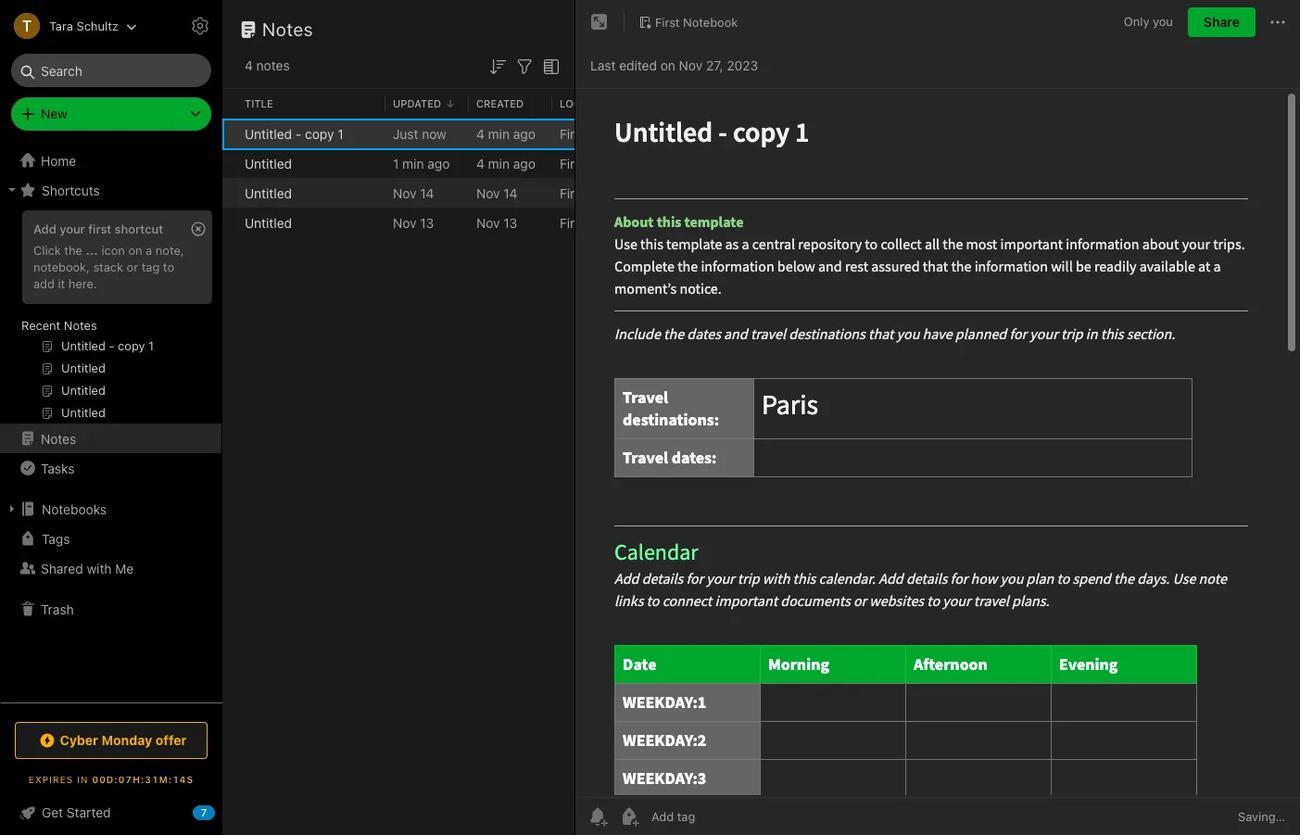 Task type: locate. For each thing, give the bounding box(es) containing it.
4
[[245, 57, 253, 73], [476, 126, 485, 141], [476, 155, 485, 171]]

1 horizontal spatial nov 14
[[476, 185, 518, 201]]

Note Editor text field
[[576, 89, 1301, 797]]

it
[[58, 276, 65, 291]]

Account field
[[0, 7, 137, 44]]

first inside button
[[655, 14, 680, 29]]

1 down just
[[393, 155, 399, 171]]

nov 14 down created
[[476, 185, 518, 201]]

ago
[[513, 126, 536, 141], [428, 155, 450, 171], [513, 155, 536, 171]]

2 nov 13 from the left
[[476, 215, 518, 230]]

tasks
[[41, 460, 75, 476]]

new button
[[11, 97, 211, 131]]

4 left notes
[[245, 57, 253, 73]]

0 vertical spatial notes
[[262, 19, 313, 40]]

icon
[[101, 243, 125, 258]]

in
[[77, 774, 89, 785]]

share button
[[1188, 7, 1256, 37]]

offer
[[156, 732, 187, 748]]

note,
[[156, 243, 184, 258]]

4 down created
[[476, 126, 485, 141]]

note window element
[[576, 0, 1301, 835]]

untitled - copy 1
[[245, 126, 344, 141]]

1 vertical spatial on
[[128, 243, 142, 258]]

2 14 from the left
[[504, 185, 518, 201]]

13
[[420, 215, 434, 230], [504, 215, 518, 230]]

on right edited
[[661, 57, 676, 73]]

0 vertical spatial 1
[[338, 126, 344, 141]]

1 horizontal spatial on
[[661, 57, 676, 73]]

on left a
[[128, 243, 142, 258]]

0 horizontal spatial 13
[[420, 215, 434, 230]]

14
[[420, 185, 434, 201], [504, 185, 518, 201]]

2 13 from the left
[[504, 215, 518, 230]]

untitled
[[245, 126, 292, 141], [245, 155, 292, 171], [245, 185, 292, 201], [245, 215, 292, 230]]

add filters image
[[514, 55, 536, 78]]

notes inside group
[[64, 318, 97, 333]]

first notebook button
[[632, 9, 745, 35]]

1
[[338, 126, 344, 141], [393, 155, 399, 171]]

1 vertical spatial notes
[[64, 318, 97, 333]]

nov
[[679, 57, 703, 73], [393, 185, 417, 201], [476, 185, 500, 201], [393, 215, 417, 230], [476, 215, 500, 230]]

a
[[146, 243, 152, 258]]

expires
[[29, 774, 73, 785]]

first notebook
[[655, 14, 738, 29], [560, 126, 648, 141], [560, 155, 648, 171], [560, 185, 648, 201], [560, 215, 648, 230]]

min
[[488, 126, 510, 141], [402, 155, 424, 171], [488, 155, 510, 171]]

min for now
[[488, 126, 510, 141]]

cyber monday offer button
[[15, 722, 208, 759]]

location
[[560, 97, 612, 109]]

on
[[661, 57, 676, 73], [128, 243, 142, 258]]

you
[[1153, 14, 1174, 29]]

0 horizontal spatial 1
[[338, 126, 344, 141]]

0 vertical spatial 4 min ago
[[476, 126, 536, 141]]

0 vertical spatial on
[[661, 57, 676, 73]]

shared with me link
[[0, 553, 222, 583]]

00d:07h:31m:14s
[[92, 774, 194, 785]]

Help and Learning task checklist field
[[0, 798, 222, 828]]

first
[[88, 222, 111, 236]]

1 untitled from the top
[[245, 126, 292, 141]]

0 horizontal spatial 14
[[420, 185, 434, 201]]

started
[[67, 805, 111, 820]]

2 cell from the top
[[222, 148, 237, 178]]

tree
[[0, 146, 222, 702]]

1 horizontal spatial 13
[[504, 215, 518, 230]]

2 vertical spatial 4
[[476, 155, 485, 171]]

2 nov 14 from the left
[[476, 185, 518, 201]]

0 horizontal spatial on
[[128, 243, 142, 258]]

updated
[[393, 97, 441, 109]]

0 horizontal spatial nov 13
[[393, 215, 434, 230]]

stack
[[93, 259, 123, 274]]

1 vertical spatial 1
[[393, 155, 399, 171]]

nov 13
[[393, 215, 434, 230], [476, 215, 518, 230]]

schultz
[[76, 18, 118, 33]]

shortcut
[[115, 222, 163, 236]]

min for min
[[488, 155, 510, 171]]

1 cell from the top
[[222, 119, 237, 148]]

or
[[127, 259, 138, 274]]

4 min ago
[[476, 126, 536, 141], [476, 155, 536, 171]]

add
[[33, 222, 56, 236]]

2 vertical spatial notes
[[41, 431, 76, 446]]

4 for just now
[[476, 126, 485, 141]]

notebook inside button
[[683, 14, 738, 29]]

1 horizontal spatial nov 13
[[476, 215, 518, 230]]

Add tag field
[[650, 808, 789, 825]]

tags
[[42, 531, 70, 546]]

tara schultz
[[49, 18, 118, 33]]

1 nov 14 from the left
[[393, 185, 434, 201]]

here.
[[68, 276, 97, 291]]

now
[[422, 126, 447, 141]]

notes
[[262, 19, 313, 40], [64, 318, 97, 333], [41, 431, 76, 446]]

notes up notes
[[262, 19, 313, 40]]

get started
[[42, 805, 111, 820]]

me
[[115, 560, 134, 576]]

shared with me
[[41, 560, 134, 576]]

1 14 from the left
[[420, 185, 434, 201]]

to
[[163, 259, 174, 274]]

ago for 1 min ago
[[513, 155, 536, 171]]

first notebook inside button
[[655, 14, 738, 29]]

recent notes
[[21, 318, 97, 333]]

group
[[0, 205, 222, 431]]

1 vertical spatial 4 min ago
[[476, 155, 536, 171]]

2 4 min ago from the top
[[476, 155, 536, 171]]

Add filters field
[[514, 54, 536, 78]]

last edited on nov 27, 2023
[[590, 57, 759, 73]]

notebook
[[683, 14, 738, 29], [590, 126, 648, 141], [590, 155, 648, 171], [590, 185, 648, 201], [590, 215, 648, 230]]

14 down created
[[504, 185, 518, 201]]

first
[[655, 14, 680, 29], [560, 126, 586, 141], [560, 155, 586, 171], [560, 185, 586, 201], [560, 215, 586, 230]]

Sort options field
[[487, 54, 509, 78]]

icon on a note, notebook, stack or tag to add it here.
[[33, 243, 184, 291]]

group containing add your first shortcut
[[0, 205, 222, 431]]

nov 14
[[393, 185, 434, 201], [476, 185, 518, 201]]

1 4 min ago from the top
[[476, 126, 536, 141]]

None search field
[[24, 54, 198, 87]]

add a reminder image
[[587, 806, 609, 828]]

settings image
[[189, 15, 211, 37]]

notes up the tasks
[[41, 431, 76, 446]]

nov 14 down 1 min ago at the left of page
[[393, 185, 434, 201]]

1 right copy
[[338, 126, 344, 141]]

14 down 1 min ago at the left of page
[[420, 185, 434, 201]]

cell
[[222, 119, 237, 148], [222, 148, 237, 178]]

1 horizontal spatial 14
[[504, 185, 518, 201]]

notes right recent
[[64, 318, 97, 333]]

shared
[[41, 560, 83, 576]]

the
[[64, 243, 82, 258]]

notebooks
[[42, 501, 107, 517]]

0 horizontal spatial nov 14
[[393, 185, 434, 201]]

4 right 1 min ago at the left of page
[[476, 155, 485, 171]]

row group
[[222, 119, 886, 237]]

1 horizontal spatial 1
[[393, 155, 399, 171]]

1 vertical spatial 4
[[476, 126, 485, 141]]



Task type: vqa. For each thing, say whether or not it's contained in the screenshot.
top 4 Min Ago
yes



Task type: describe. For each thing, give the bounding box(es) containing it.
notes link
[[0, 424, 222, 453]]

3 untitled from the top
[[245, 185, 292, 201]]

just
[[393, 126, 418, 141]]

shortcuts
[[42, 182, 100, 198]]

only you
[[1124, 14, 1174, 29]]

only
[[1124, 14, 1150, 29]]

row group containing untitled - copy 1
[[222, 119, 886, 237]]

add your first shortcut
[[33, 222, 163, 236]]

on inside "icon on a note, notebook, stack or tag to add it here."
[[128, 243, 142, 258]]

tags button
[[0, 524, 222, 553]]

notes
[[256, 57, 290, 73]]

View options field
[[536, 54, 563, 78]]

2023
[[727, 57, 759, 73]]

add
[[33, 276, 55, 291]]

4 for 1 min ago
[[476, 155, 485, 171]]

cyber monday offer
[[60, 732, 187, 748]]

tasks button
[[0, 453, 222, 483]]

cell for untitled
[[222, 148, 237, 178]]

on inside note window element
[[661, 57, 676, 73]]

expires in 00d:07h:31m:14s
[[29, 774, 194, 785]]

nov inside note window element
[[679, 57, 703, 73]]

group inside 'tree'
[[0, 205, 222, 431]]

4 min ago for 1 min ago
[[476, 155, 536, 171]]

4 notes
[[245, 57, 290, 73]]

monday
[[102, 732, 152, 748]]

get
[[42, 805, 63, 820]]

4 untitled from the top
[[245, 215, 292, 230]]

27,
[[706, 57, 724, 73]]

add tag image
[[618, 806, 641, 828]]

notebook,
[[33, 259, 90, 274]]

click to collapse image
[[216, 801, 229, 823]]

home
[[41, 152, 76, 168]]

shortcuts button
[[0, 175, 222, 205]]

4 min ago for just now
[[476, 126, 536, 141]]

edited
[[619, 57, 657, 73]]

last
[[590, 57, 616, 73]]

with
[[87, 560, 112, 576]]

cyber
[[60, 732, 98, 748]]

2 untitled from the top
[[245, 155, 292, 171]]

trash link
[[0, 594, 222, 624]]

recent
[[21, 318, 61, 333]]

just now
[[393, 126, 447, 141]]

cell for untitled - copy 1
[[222, 119, 237, 148]]

ago for just now
[[513, 126, 536, 141]]

expand notebooks image
[[5, 502, 19, 516]]

1 nov 13 from the left
[[393, 215, 434, 230]]

new
[[41, 106, 67, 121]]

trash
[[41, 601, 74, 617]]

click the ...
[[33, 243, 98, 258]]

share
[[1204, 14, 1240, 30]]

notebooks link
[[0, 494, 222, 524]]

saving…
[[1239, 809, 1286, 824]]

7
[[201, 806, 207, 819]]

more actions image
[[1267, 11, 1289, 33]]

-
[[296, 126, 302, 141]]

1 min ago
[[393, 155, 450, 171]]

home link
[[0, 146, 222, 175]]

Search text field
[[24, 54, 198, 87]]

notes inside 'notes' link
[[41, 431, 76, 446]]

1 13 from the left
[[420, 215, 434, 230]]

created
[[476, 97, 524, 109]]

tag
[[142, 259, 160, 274]]

More actions field
[[1267, 7, 1289, 37]]

expand note image
[[589, 11, 611, 33]]

tara
[[49, 18, 73, 33]]

0 vertical spatial 4
[[245, 57, 253, 73]]

title
[[245, 97, 273, 109]]

tree containing home
[[0, 146, 222, 702]]

click
[[33, 243, 61, 258]]

...
[[86, 243, 98, 258]]

copy
[[305, 126, 334, 141]]

your
[[60, 222, 85, 236]]



